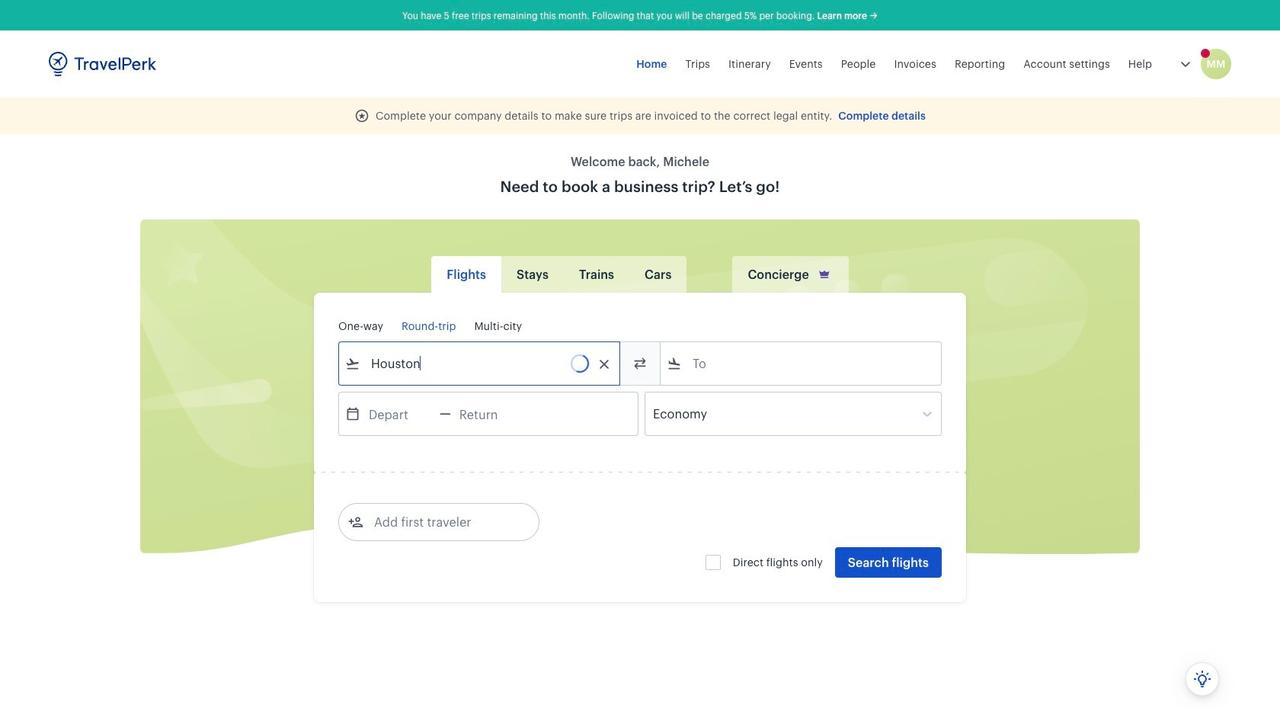 Task type: vqa. For each thing, say whether or not it's contained in the screenshot.
Move backward to switch to the previous month. icon
no



Task type: locate. For each thing, give the bounding box(es) containing it.
Depart text field
[[361, 393, 440, 435]]



Task type: describe. For each thing, give the bounding box(es) containing it.
Add first traveler search field
[[364, 510, 522, 534]]

From search field
[[361, 351, 600, 376]]

To search field
[[682, 351, 922, 376]]

Return text field
[[451, 393, 530, 435]]



